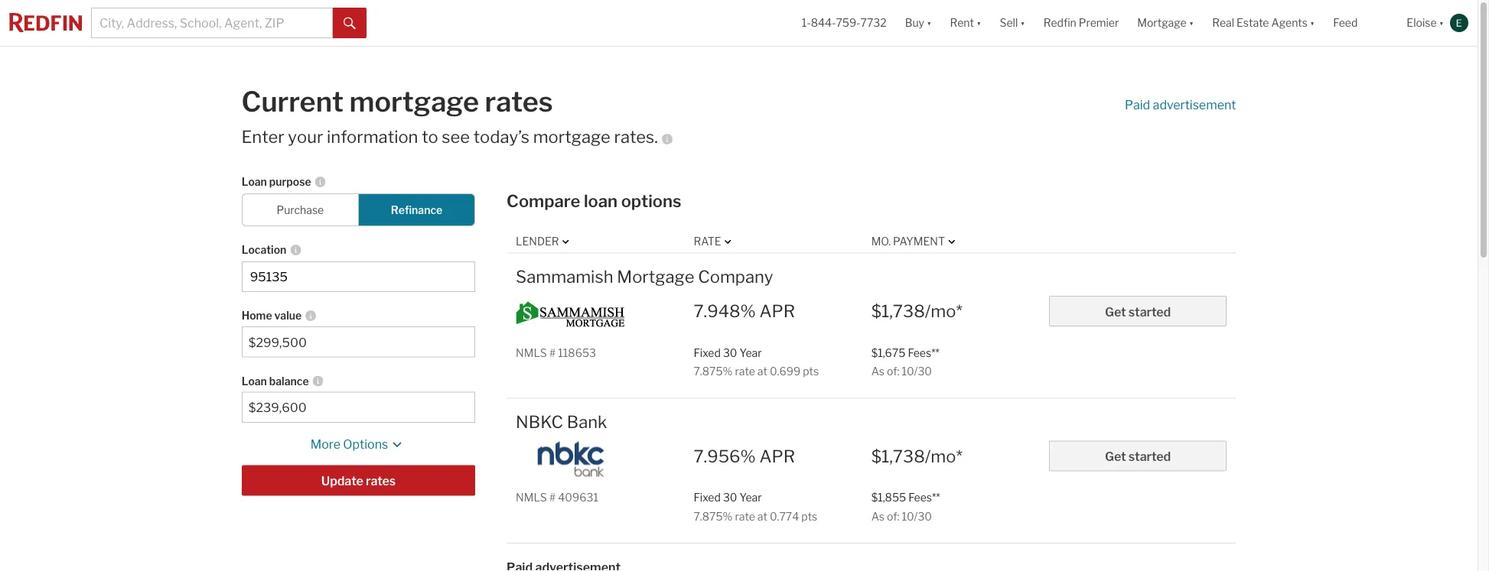 Task type: describe. For each thing, give the bounding box(es) containing it.
▾ for sell ▾
[[1021, 16, 1026, 29]]

user photo image
[[1451, 14, 1469, 32]]

nbkc
[[516, 412, 563, 432]]

premier
[[1079, 16, 1119, 29]]

% inside fixed 30 year 7.875 % rate at 0.774 pts
[[723, 510, 733, 523]]

real estate agents ▾ button
[[1204, 0, 1325, 46]]

$1,738 for 7.956 % apr
[[872, 446, 925, 467]]

real estate agents ▾ link
[[1213, 0, 1315, 46]]

buy ▾ button
[[905, 0, 932, 46]]

fees** for 7.956 % apr
[[909, 492, 941, 505]]

nmls # 409631
[[516, 492, 599, 505]]

rates inside update rates button
[[366, 474, 396, 489]]

information
[[327, 127, 418, 147]]

$1,675
[[872, 347, 906, 360]]

redfin premier button
[[1035, 0, 1129, 46]]

10/30 for 7.956 % apr
[[902, 510, 932, 523]]

redfin
[[1044, 16, 1077, 29]]

fixed 30 year 7.875 % rate at 0.774 pts
[[694, 492, 818, 523]]

mortgage ▾
[[1138, 16, 1194, 29]]

nmls # 118653
[[516, 347, 596, 360]]

rent ▾
[[950, 16, 982, 29]]

company
[[698, 266, 774, 287]]

0 vertical spatial rates
[[485, 85, 553, 119]]

eloise
[[1407, 16, 1437, 29]]

option group containing purchase
[[242, 193, 475, 226]]

buy ▾ button
[[896, 0, 941, 46]]

0 vertical spatial mortgage
[[349, 85, 479, 119]]

10/30 for 7.948 % apr
[[902, 365, 932, 378]]

7732
[[861, 16, 887, 29]]

nbkc bank
[[516, 412, 607, 432]]

City, Address, School, Agent, ZIP search field
[[91, 8, 333, 38]]

mortgage ▾ button
[[1138, 0, 1194, 46]]

% down company
[[741, 301, 756, 322]]

mortgage inside mortgage ▾ dropdown button
[[1138, 16, 1187, 29]]

options
[[621, 190, 682, 211]]

see
[[442, 127, 470, 147]]

0.774
[[770, 510, 799, 523]]

rates.
[[614, 127, 658, 147]]

1-844-759-7732
[[802, 16, 887, 29]]

apr for 7.956 % apr
[[760, 446, 795, 467]]

sell
[[1000, 16, 1018, 29]]

% up fixed 30 year 7.875 % rate at 0.774 pts
[[741, 446, 756, 467]]

update rates
[[321, 474, 396, 489]]

estate
[[1237, 16, 1270, 29]]

▾ for mortgage ▾
[[1189, 16, 1194, 29]]

7.875 for 7.956 % apr
[[694, 510, 723, 523]]

more options
[[311, 437, 388, 452]]

$1,738 /mo* for 7.948 % apr
[[872, 301, 963, 322]]

pts for 7.948 % apr
[[803, 365, 819, 378]]

agents
[[1272, 16, 1308, 29]]

7.875 for 7.948 % apr
[[694, 365, 723, 378]]

mortgage ▾ button
[[1129, 0, 1204, 46]]

rent ▾ button
[[950, 0, 982, 46]]

sell ▾
[[1000, 16, 1026, 29]]

feed
[[1334, 16, 1358, 29]]

purpose
[[269, 176, 311, 189]]

loan purpose
[[242, 176, 311, 189]]

loan
[[584, 190, 618, 211]]

1-
[[802, 16, 811, 29]]

get for 7.956 % apr
[[1105, 450, 1127, 465]]

loan for loan purpose
[[242, 176, 267, 189]]

get started button for 7.948 % apr
[[1050, 296, 1227, 327]]

sammamish
[[516, 266, 614, 287]]

home
[[242, 309, 272, 322]]

paid advertisement
[[1125, 98, 1237, 113]]

year for 7.948
[[740, 347, 762, 360]]

as for 7.948 % apr
[[872, 365, 885, 378]]

of: for 7.956 % apr
[[887, 510, 900, 523]]

/mo* for 7.948 % apr
[[925, 301, 963, 322]]

7.948 % apr
[[694, 301, 795, 322]]

paid
[[1125, 98, 1151, 113]]

7.956
[[694, 446, 741, 467]]

refinance
[[391, 203, 443, 216]]

rate
[[694, 235, 722, 248]]

rate button
[[694, 234, 735, 249]]

759-
[[836, 16, 861, 29]]

0 horizontal spatial mortgage
[[617, 266, 695, 287]]

enter
[[242, 127, 284, 147]]

balance
[[269, 375, 309, 388]]

get started for 7.956 % apr
[[1105, 450, 1171, 465]]

mo.
[[872, 235, 891, 248]]

0.699
[[770, 365, 801, 378]]

get started for 7.948 % apr
[[1105, 304, 1171, 319]]

buy
[[905, 16, 925, 29]]

purchase
[[277, 203, 324, 216]]

loan for loan balance
[[242, 375, 267, 388]]

loan balance
[[242, 375, 309, 388]]

nmls for sammamish mortgage company
[[516, 347, 547, 360]]

compare
[[507, 190, 581, 211]]

to
[[422, 127, 438, 147]]

value
[[274, 309, 302, 322]]



Task type: vqa. For each thing, say whether or not it's contained in the screenshot.
bottom LOUNGE
no



Task type: locate. For each thing, give the bounding box(es) containing it.
year inside fixed 30 year 7.875 % rate at 0.774 pts
[[740, 492, 762, 505]]

30 for 7.956
[[723, 492, 738, 505]]

0 vertical spatial apr
[[760, 301, 795, 322]]

get started button for 7.956 % apr
[[1050, 441, 1227, 472]]

1 vertical spatial at
[[758, 510, 768, 523]]

2 get started button from the top
[[1050, 441, 1227, 472]]

buy ▾
[[905, 16, 932, 29]]

rate for 7.956
[[735, 510, 755, 523]]

1 vertical spatial pts
[[802, 510, 818, 523]]

2 /mo* from the top
[[925, 446, 963, 467]]

30 inside fixed 30 year 7.875 % rate at 0.774 pts
[[723, 492, 738, 505]]

pts right 0.774 at right bottom
[[802, 510, 818, 523]]

1 vertical spatial apr
[[760, 446, 795, 467]]

2 started from the top
[[1129, 450, 1171, 465]]

sammamish mortgage company
[[516, 266, 774, 287]]

enter your information to see today's mortgage rates.
[[242, 127, 658, 147]]

7.875
[[694, 365, 723, 378], [694, 510, 723, 523]]

2 fixed from the top
[[694, 492, 721, 505]]

▾ left user photo
[[1440, 16, 1445, 29]]

eloise ▾
[[1407, 16, 1445, 29]]

1 horizontal spatial mortgage
[[1138, 16, 1187, 29]]

as inside $1,855 fees** as of: 10/30
[[872, 510, 885, 523]]

rate left 0.699
[[735, 365, 755, 378]]

2 ▾ from the left
[[977, 16, 982, 29]]

0 horizontal spatial mortgage
[[349, 85, 479, 119]]

rates
[[485, 85, 553, 119], [366, 474, 396, 489]]

$1,738 up $1,855
[[872, 446, 925, 467]]

30 down 7.956
[[723, 492, 738, 505]]

1 $1,738 /mo* from the top
[[872, 301, 963, 322]]

$1,738 /mo* up $1,855
[[872, 446, 963, 467]]

1 get started from the top
[[1105, 304, 1171, 319]]

your
[[288, 127, 323, 147]]

mortgage left real
[[1138, 16, 1187, 29]]

sell ▾ button
[[1000, 0, 1026, 46]]

0 vertical spatial $1,738
[[872, 301, 925, 322]]

844-
[[811, 16, 836, 29]]

1 at from the top
[[758, 365, 768, 378]]

$1,675 fees** as of: 10/30
[[872, 347, 940, 378]]

10/30 down $1,855
[[902, 510, 932, 523]]

2 nmls from the top
[[516, 492, 547, 505]]

year down 7.956 % apr on the bottom of page
[[740, 492, 762, 505]]

$1,855
[[872, 492, 907, 505]]

rates up today's
[[485, 85, 553, 119]]

/mo* up $1,855 fees** as of: 10/30
[[925, 446, 963, 467]]

of: down $1,675
[[887, 365, 900, 378]]

started for 7.948 % apr
[[1129, 304, 1171, 319]]

▾ right buy
[[927, 16, 932, 29]]

2 10/30 from the top
[[902, 510, 932, 523]]

fees** inside '$1,675 fees** as of: 10/30'
[[908, 347, 940, 360]]

4 ▾ from the left
[[1189, 16, 1194, 29]]

7.875 inside fixed 30 year 7.875 % rate at 0.699 pts
[[694, 365, 723, 378]]

1 vertical spatial fees**
[[909, 492, 941, 505]]

Refinance radio
[[358, 193, 475, 226]]

option group
[[242, 193, 475, 226]]

1 vertical spatial rate
[[735, 510, 755, 523]]

State, City, County, ZIP search field
[[242, 262, 475, 292]]

loan left purpose
[[242, 176, 267, 189]]

30 for 7.948
[[723, 347, 738, 360]]

▾ right sell
[[1021, 16, 1026, 29]]

2 get from the top
[[1105, 450, 1127, 465]]

as down $1,675
[[872, 365, 885, 378]]

▾ left real
[[1189, 16, 1194, 29]]

at left 0.699
[[758, 365, 768, 378]]

0 vertical spatial fixed
[[694, 347, 721, 360]]

$1,738 for 7.948 % apr
[[872, 301, 925, 322]]

10/30
[[902, 365, 932, 378], [902, 510, 932, 523]]

▾
[[927, 16, 932, 29], [977, 16, 982, 29], [1021, 16, 1026, 29], [1189, 16, 1194, 29], [1311, 16, 1315, 29], [1440, 16, 1445, 29]]

as
[[872, 365, 885, 378], [872, 510, 885, 523]]

2 year from the top
[[740, 492, 762, 505]]

year inside fixed 30 year 7.875 % rate at 0.699 pts
[[740, 347, 762, 360]]

30
[[723, 347, 738, 360], [723, 492, 738, 505]]

fees** for 7.948 % apr
[[908, 347, 940, 360]]

2 30 from the top
[[723, 492, 738, 505]]

lender button
[[516, 234, 573, 249]]

% inside fixed 30 year 7.875 % rate at 0.699 pts
[[723, 365, 733, 378]]

1 vertical spatial $1,738
[[872, 446, 925, 467]]

1 of: from the top
[[887, 365, 900, 378]]

# left 409631
[[550, 492, 556, 505]]

0 vertical spatial #
[[550, 347, 556, 360]]

year for 7.956
[[740, 492, 762, 505]]

nmls left 409631
[[516, 492, 547, 505]]

get
[[1105, 304, 1127, 319], [1105, 450, 1127, 465]]

1 vertical spatial rates
[[366, 474, 396, 489]]

1 vertical spatial started
[[1129, 450, 1171, 465]]

▾ for buy ▾
[[927, 16, 932, 29]]

$1,738 /mo* up $1,675
[[872, 301, 963, 322]]

pts inside fixed 30 year 7.875 % rate at 0.774 pts
[[802, 510, 818, 523]]

real
[[1213, 16, 1235, 29]]

loan left 'balance'
[[242, 375, 267, 388]]

0 vertical spatial /mo*
[[925, 301, 963, 322]]

get started button
[[1050, 296, 1227, 327], [1050, 441, 1227, 472]]

1 vertical spatial mortgage
[[617, 266, 695, 287]]

1 vertical spatial #
[[550, 492, 556, 505]]

of: inside '$1,675 fees** as of: 10/30'
[[887, 365, 900, 378]]

rate
[[735, 365, 755, 378], [735, 510, 755, 523]]

loan
[[242, 176, 267, 189], [242, 375, 267, 388]]

1 as from the top
[[872, 365, 885, 378]]

1 $1,738 from the top
[[872, 301, 925, 322]]

lender
[[516, 235, 559, 248]]

0 vertical spatial year
[[740, 347, 762, 360]]

1 vertical spatial get started button
[[1050, 441, 1227, 472]]

2 at from the top
[[758, 510, 768, 523]]

1 vertical spatial year
[[740, 492, 762, 505]]

2 get started from the top
[[1105, 450, 1171, 465]]

year
[[740, 347, 762, 360], [740, 492, 762, 505]]

year down 7.948 % apr
[[740, 347, 762, 360]]

1 get from the top
[[1105, 304, 1127, 319]]

current mortgage rates
[[242, 85, 553, 119]]

7.875 down '7.948'
[[694, 365, 723, 378]]

mortgage left rates.
[[533, 127, 611, 147]]

mo. payment
[[872, 235, 945, 248]]

1 horizontal spatial rates
[[485, 85, 553, 119]]

0 vertical spatial rate
[[735, 365, 755, 378]]

Loan balance text field
[[249, 401, 469, 415]]

rent ▾ button
[[941, 0, 991, 46]]

sell ▾ button
[[991, 0, 1035, 46]]

1 vertical spatial 7.875
[[694, 510, 723, 523]]

2 rate from the top
[[735, 510, 755, 523]]

Home value text field
[[249, 335, 469, 350]]

mortgage up to
[[349, 85, 479, 119]]

fees**
[[908, 347, 940, 360], [909, 492, 941, 505]]

1 vertical spatial fixed
[[694, 492, 721, 505]]

$1,855 fees** as of: 10/30
[[872, 492, 941, 523]]

/mo*
[[925, 301, 963, 322], [925, 446, 963, 467]]

2 $1,738 /mo* from the top
[[872, 446, 963, 467]]

fixed for 7.948
[[694, 347, 721, 360]]

1 vertical spatial /mo*
[[925, 446, 963, 467]]

mortgage
[[1138, 16, 1187, 29], [617, 266, 695, 287]]

location
[[242, 244, 287, 257]]

1 vertical spatial as
[[872, 510, 885, 523]]

1 vertical spatial get
[[1105, 450, 1127, 465]]

update rates button
[[242, 466, 475, 496]]

pts inside fixed 30 year 7.875 % rate at 0.699 pts
[[803, 365, 819, 378]]

# for sammamish
[[550, 347, 556, 360]]

6 ▾ from the left
[[1440, 16, 1445, 29]]

▾ right 'agents'
[[1311, 16, 1315, 29]]

bank
[[567, 412, 607, 432]]

started for 7.956 % apr
[[1129, 450, 1171, 465]]

get for 7.948 % apr
[[1105, 304, 1127, 319]]

7.875 down 7.956
[[694, 510, 723, 523]]

1 vertical spatial $1,738 /mo*
[[872, 446, 963, 467]]

apr up fixed 30 year 7.875 % rate at 0.774 pts
[[760, 446, 795, 467]]

$1,738 /mo* for 7.956 % apr
[[872, 446, 963, 467]]

1 horizontal spatial mortgage
[[533, 127, 611, 147]]

0 vertical spatial get started button
[[1050, 296, 1227, 327]]

1 ▾ from the left
[[927, 16, 932, 29]]

0 vertical spatial get
[[1105, 304, 1127, 319]]

1 vertical spatial get started
[[1105, 450, 1171, 465]]

0 vertical spatial 7.875
[[694, 365, 723, 378]]

1 apr from the top
[[760, 301, 795, 322]]

1 get started button from the top
[[1050, 296, 1227, 327]]

redfin premier
[[1044, 16, 1119, 29]]

10/30 inside '$1,675 fees** as of: 10/30'
[[902, 365, 932, 378]]

1-844-759-7732 link
[[802, 16, 887, 29]]

▾ for rent ▾
[[977, 16, 982, 29]]

/mo* for 7.956 % apr
[[925, 446, 963, 467]]

1 year from the top
[[740, 347, 762, 360]]

1 # from the top
[[550, 347, 556, 360]]

0 vertical spatial at
[[758, 365, 768, 378]]

at inside fixed 30 year 7.875 % rate at 0.774 pts
[[758, 510, 768, 523]]

0 vertical spatial 30
[[723, 347, 738, 360]]

3 ▾ from the left
[[1021, 16, 1026, 29]]

advertisement
[[1153, 98, 1237, 113]]

started
[[1129, 304, 1171, 319], [1129, 450, 1171, 465]]

submit search image
[[344, 17, 356, 30]]

apr for 7.948 % apr
[[760, 301, 795, 322]]

1 vertical spatial mortgage
[[533, 127, 611, 147]]

1 vertical spatial 30
[[723, 492, 738, 505]]

get started
[[1105, 304, 1171, 319], [1105, 450, 1171, 465]]

0 vertical spatial nmls
[[516, 347, 547, 360]]

today's
[[474, 127, 530, 147]]

rent
[[950, 16, 975, 29]]

pts
[[803, 365, 819, 378], [802, 510, 818, 523]]

30 inside fixed 30 year 7.875 % rate at 0.699 pts
[[723, 347, 738, 360]]

of: inside $1,855 fees** as of: 10/30
[[887, 510, 900, 523]]

1 30 from the top
[[723, 347, 738, 360]]

payment
[[893, 235, 945, 248]]

nmls left 118653
[[516, 347, 547, 360]]

7.956 % apr
[[694, 446, 795, 467]]

7.875 inside fixed 30 year 7.875 % rate at 0.774 pts
[[694, 510, 723, 523]]

0 vertical spatial as
[[872, 365, 885, 378]]

as inside '$1,675 fees** as of: 10/30'
[[872, 365, 885, 378]]

at left 0.774 at right bottom
[[758, 510, 768, 523]]

1 loan from the top
[[242, 176, 267, 189]]

of:
[[887, 365, 900, 378], [887, 510, 900, 523]]

2 # from the top
[[550, 492, 556, 505]]

/mo* up '$1,675 fees** as of: 10/30'
[[925, 301, 963, 322]]

rate left 0.774 at right bottom
[[735, 510, 755, 523]]

# for nbkc
[[550, 492, 556, 505]]

at inside fixed 30 year 7.875 % rate at 0.699 pts
[[758, 365, 768, 378]]

of: for 7.948 % apr
[[887, 365, 900, 378]]

at for 7.948
[[758, 365, 768, 378]]

1 vertical spatial nmls
[[516, 492, 547, 505]]

current
[[242, 85, 344, 119]]

paid advertisement button
[[1125, 97, 1237, 114]]

pts right 0.699
[[803, 365, 819, 378]]

fixed down '7.948'
[[694, 347, 721, 360]]

1 nmls from the top
[[516, 347, 547, 360]]

1 vertical spatial 10/30
[[902, 510, 932, 523]]

2 $1,738 from the top
[[872, 446, 925, 467]]

118653
[[558, 347, 596, 360]]

10/30 inside $1,855 fees** as of: 10/30
[[902, 510, 932, 523]]

Purchase radio
[[242, 193, 359, 226]]

as for 7.956 % apr
[[872, 510, 885, 523]]

0 vertical spatial $1,738 /mo*
[[872, 301, 963, 322]]

2 apr from the top
[[760, 446, 795, 467]]

0 horizontal spatial rates
[[366, 474, 396, 489]]

apr
[[760, 301, 795, 322], [760, 446, 795, 467]]

0 vertical spatial started
[[1129, 304, 1171, 319]]

0 vertical spatial loan
[[242, 176, 267, 189]]

rates right update
[[366, 474, 396, 489]]

fees** right $1,855
[[909, 492, 941, 505]]

0 vertical spatial fees**
[[908, 347, 940, 360]]

real estate agents ▾
[[1213, 16, 1315, 29]]

more
[[311, 437, 341, 452]]

fixed for 7.956
[[694, 492, 721, 505]]

fixed
[[694, 347, 721, 360], [694, 492, 721, 505]]

2 7.875 from the top
[[694, 510, 723, 523]]

mortgage down rate
[[617, 266, 695, 287]]

▾ right rent
[[977, 16, 982, 29]]

compare loan options
[[507, 190, 682, 211]]

0 vertical spatial pts
[[803, 365, 819, 378]]

$1,738
[[872, 301, 925, 322], [872, 446, 925, 467]]

mortgage
[[349, 85, 479, 119], [533, 127, 611, 147]]

as down $1,855
[[872, 510, 885, 523]]

2 as from the top
[[872, 510, 885, 523]]

% left 0.699
[[723, 365, 733, 378]]

0 vertical spatial of:
[[887, 365, 900, 378]]

2 of: from the top
[[887, 510, 900, 523]]

fees** inside $1,855 fees** as of: 10/30
[[909, 492, 941, 505]]

% left 0.774 at right bottom
[[723, 510, 733, 523]]

pts for 7.956 % apr
[[802, 510, 818, 523]]

fixed inside fixed 30 year 7.875 % rate at 0.699 pts
[[694, 347, 721, 360]]

rate inside fixed 30 year 7.875 % rate at 0.699 pts
[[735, 365, 755, 378]]

1 fixed from the top
[[694, 347, 721, 360]]

1 rate from the top
[[735, 365, 755, 378]]

feed button
[[1325, 0, 1398, 46]]

2 loan from the top
[[242, 375, 267, 388]]

fixed down 7.956
[[694, 492, 721, 505]]

at for 7.956
[[758, 510, 768, 523]]

1 10/30 from the top
[[902, 365, 932, 378]]

10/30 down $1,675
[[902, 365, 932, 378]]

409631
[[558, 492, 599, 505]]

#
[[550, 347, 556, 360], [550, 492, 556, 505]]

1 vertical spatial of:
[[887, 510, 900, 523]]

0 vertical spatial get started
[[1105, 304, 1171, 319]]

$1,738 /mo*
[[872, 301, 963, 322], [872, 446, 963, 467]]

rate for 7.948
[[735, 365, 755, 378]]

nmls for nbkc bank
[[516, 492, 547, 505]]

7.948
[[694, 301, 741, 322]]

# left 118653
[[550, 347, 556, 360]]

fixed inside fixed 30 year 7.875 % rate at 0.774 pts
[[694, 492, 721, 505]]

apr down company
[[760, 301, 795, 322]]

1 started from the top
[[1129, 304, 1171, 319]]

0 vertical spatial mortgage
[[1138, 16, 1187, 29]]

▾ for eloise ▾
[[1440, 16, 1445, 29]]

of: down $1,855
[[887, 510, 900, 523]]

options
[[343, 437, 388, 452]]

1 /mo* from the top
[[925, 301, 963, 322]]

fees** right $1,675
[[908, 347, 940, 360]]

30 down '7.948'
[[723, 347, 738, 360]]

fixed 30 year 7.875 % rate at 0.699 pts
[[694, 347, 819, 378]]

update
[[321, 474, 363, 489]]

rate inside fixed 30 year 7.875 % rate at 0.774 pts
[[735, 510, 755, 523]]

$1,738 up $1,675
[[872, 301, 925, 322]]

1 vertical spatial loan
[[242, 375, 267, 388]]

1 7.875 from the top
[[694, 365, 723, 378]]

mo. payment button
[[872, 234, 959, 249]]

home value
[[242, 309, 302, 322]]

0 vertical spatial 10/30
[[902, 365, 932, 378]]

5 ▾ from the left
[[1311, 16, 1315, 29]]



